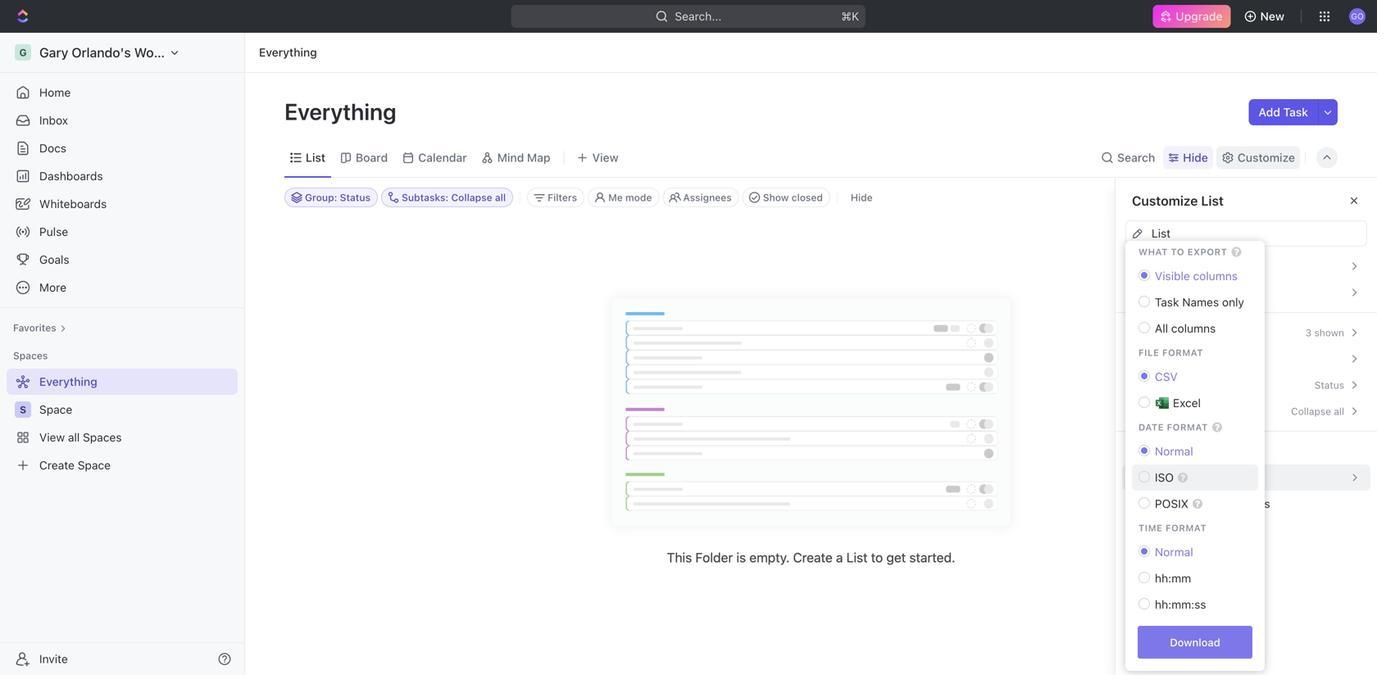 Task type: locate. For each thing, give the bounding box(es) containing it.
all
[[1155, 322, 1168, 335]]

0 horizontal spatial customize
[[1132, 193, 1198, 209]]

list down what
[[1152, 259, 1171, 273]]

normal button down date format
[[1132, 439, 1258, 465]]

hh:mm
[[1155, 572, 1191, 585]]

0 horizontal spatial task
[[1155, 295, 1179, 309]]

customize up search tasks... text box at the top of page
[[1238, 151, 1295, 164]]

board
[[356, 151, 388, 164]]

0 vertical spatial to
[[1171, 247, 1185, 257]]

this folder is empty. create a list to get started.
[[667, 550, 955, 566]]

format
[[1167, 422, 1208, 433], [1166, 523, 1207, 534]]

hide
[[1183, 151, 1208, 164], [851, 192, 873, 203]]

inbox link
[[7, 107, 238, 134]]

1 vertical spatial normal
[[1155, 545, 1193, 559]]

1 horizontal spatial task
[[1283, 105, 1308, 119]]

normal
[[1155, 445, 1193, 458], [1155, 545, 1193, 559]]

date format
[[1139, 422, 1208, 433]]

visible
[[1155, 269, 1190, 283]]

1 vertical spatial normal button
[[1132, 539, 1258, 566]]

normal button
[[1132, 439, 1258, 465], [1132, 539, 1258, 566]]

1 horizontal spatial customize
[[1238, 151, 1295, 164]]

copy link
[[1152, 445, 1200, 458]]

hh:mm button
[[1132, 566, 1258, 592]]

1 vertical spatial format
[[1166, 523, 1207, 534]]

tree inside sidebar navigation
[[7, 369, 238, 479]]

columns for all columns
[[1171, 322, 1216, 335]]

only
[[1222, 295, 1244, 309]]

list up what
[[1152, 227, 1171, 240]]

1 horizontal spatial to
[[1171, 247, 1185, 257]]

docs link
[[7, 135, 238, 161]]

download
[[1170, 636, 1220, 649]]

0 vertical spatial customize
[[1238, 151, 1295, 164]]

columns up settings
[[1193, 269, 1238, 283]]

1 vertical spatial task
[[1155, 295, 1179, 309]]

assignees
[[683, 192, 732, 203]]

mind map link
[[494, 146, 550, 169]]

0 vertical spatial everything
[[259, 45, 317, 59]]

normal down time format
[[1155, 545, 1193, 559]]

0 vertical spatial columns
[[1193, 269, 1238, 283]]

search
[[1117, 151, 1155, 164]]

list
[[306, 151, 325, 164], [1201, 193, 1224, 209], [1152, 227, 1171, 240], [1152, 259, 1171, 273], [846, 550, 868, 566]]

normal button down time format
[[1132, 539, 1258, 566]]

0 horizontal spatial to
[[871, 550, 883, 566]]

list inside "button"
[[1152, 259, 1171, 273]]

0 vertical spatial hide
[[1183, 151, 1208, 164]]

sharing & permissions
[[1152, 497, 1270, 511]]

to
[[1171, 247, 1185, 257], [871, 550, 883, 566]]

columns inside the all columns button
[[1171, 322, 1216, 335]]

1 normal button from the top
[[1132, 439, 1258, 465]]

hide inside hide button
[[851, 192, 873, 203]]

task right add
[[1283, 105, 1308, 119]]

tree
[[7, 369, 238, 479]]

create
[[793, 550, 833, 566]]

format up link
[[1167, 422, 1208, 433]]

names
[[1182, 295, 1219, 309]]

columns down "task names only" button
[[1171, 322, 1216, 335]]

more
[[1152, 286, 1179, 299]]

add
[[1259, 105, 1280, 119]]

1 vertical spatial hide
[[851, 192, 873, 203]]

1 vertical spatial customize
[[1132, 193, 1198, 209]]

columns inside visible columns button
[[1193, 269, 1238, 283]]

everything
[[259, 45, 317, 59], [284, 98, 401, 125]]

dashboards
[[39, 169, 103, 183]]

calendar link
[[415, 146, 467, 169]]

0 vertical spatial normal
[[1155, 445, 1193, 458]]

1 horizontal spatial hide
[[1183, 151, 1208, 164]]

0 vertical spatial format
[[1167, 422, 1208, 433]]

format for time format
[[1166, 523, 1207, 534]]

format down posix button
[[1166, 523, 1207, 534]]

hide inside hide dropdown button
[[1183, 151, 1208, 164]]

export button
[[1125, 465, 1367, 491]]

task inside add task button
[[1283, 105, 1308, 119]]

0 horizontal spatial hide
[[851, 192, 873, 203]]

task
[[1283, 105, 1308, 119], [1155, 295, 1179, 309]]

0 vertical spatial normal button
[[1132, 439, 1258, 465]]

customize down hide dropdown button
[[1132, 193, 1198, 209]]

link
[[1182, 445, 1200, 458]]

upgrade
[[1176, 9, 1223, 23]]

list link
[[302, 146, 325, 169]]

0 vertical spatial task
[[1283, 105, 1308, 119]]

settings
[[1182, 286, 1224, 299]]

sharing
[[1152, 497, 1192, 511]]

csv button
[[1132, 364, 1258, 390]]

new
[[1260, 9, 1284, 23]]

normal down date format
[[1155, 445, 1193, 458]]

map
[[527, 151, 550, 164]]

all columns button
[[1132, 316, 1258, 342]]

customize
[[1238, 151, 1295, 164], [1132, 193, 1198, 209]]

1 vertical spatial columns
[[1171, 322, 1216, 335]]

home link
[[7, 80, 238, 106]]

group
[[1152, 378, 1184, 392]]

customize inside button
[[1238, 151, 1295, 164]]

to left get
[[871, 550, 883, 566]]

format
[[1162, 348, 1203, 358]]

&
[[1195, 497, 1203, 511]]

posix button
[[1132, 491, 1258, 517]]

csv
[[1155, 370, 1178, 384]]

calendar
[[418, 151, 467, 164]]

task down visible
[[1155, 295, 1179, 309]]

to up list options
[[1171, 247, 1185, 257]]

empty.
[[749, 550, 790, 566]]

export
[[1152, 471, 1186, 484]]

list right a
[[846, 550, 868, 566]]

invite
[[39, 652, 68, 666]]

columns for visible columns
[[1193, 269, 1238, 283]]

what to export
[[1139, 247, 1227, 257]]

iso
[[1155, 471, 1174, 484]]

1 vertical spatial to
[[871, 550, 883, 566]]

whiteboards
[[39, 197, 107, 211]]



Task type: vqa. For each thing, say whether or not it's contained in the screenshot.
Greg Robinson'S Workspace, , ELEMENT at the top left
no



Task type: describe. For each thing, give the bounding box(es) containing it.
all columns
[[1155, 322, 1216, 335]]

excel button
[[1132, 390, 1258, 416]]

copy link button
[[1125, 439, 1367, 465]]

visible columns
[[1155, 269, 1238, 283]]

list options button
[[1125, 253, 1367, 280]]

pulse link
[[7, 219, 238, 245]]

customize for customize
[[1238, 151, 1295, 164]]

excel
[[1173, 396, 1201, 410]]

export
[[1187, 247, 1227, 257]]

customize button
[[1216, 146, 1300, 169]]

dashboards link
[[7, 163, 238, 189]]

list options
[[1152, 259, 1213, 273]]

options
[[1174, 259, 1213, 273]]

1 normal from the top
[[1155, 445, 1193, 458]]

file
[[1139, 348, 1159, 358]]

task names only button
[[1132, 289, 1258, 316]]

format for date format
[[1167, 422, 1208, 433]]

more settings button
[[1125, 280, 1367, 306]]

whiteboards link
[[7, 191, 238, 217]]

pulse
[[39, 225, 68, 239]]

list left board link
[[306, 151, 325, 164]]

goals
[[39, 253, 69, 266]]

task names only
[[1155, 295, 1244, 309]]

this
[[667, 550, 692, 566]]

status
[[1315, 380, 1344, 391]]

customize list
[[1132, 193, 1224, 209]]

hide button
[[844, 188, 879, 207]]

task inside "task names only" button
[[1155, 295, 1179, 309]]

hide button
[[1163, 146, 1213, 169]]

list down hide dropdown button
[[1201, 193, 1224, 209]]

favorites
[[13, 322, 56, 334]]

file format
[[1139, 348, 1203, 358]]

Search tasks... text field
[[1173, 185, 1337, 210]]

permissions
[[1206, 497, 1270, 511]]

search...
[[675, 9, 722, 23]]

add task button
[[1249, 99, 1318, 125]]

⌘k
[[841, 9, 859, 23]]

upgrade link
[[1153, 5, 1231, 28]]

hh:mm:ss
[[1155, 598, 1206, 611]]

is
[[736, 550, 746, 566]]

date
[[1139, 422, 1164, 433]]

mind
[[497, 151, 524, 164]]

time format
[[1139, 523, 1207, 534]]

1 vertical spatial everything
[[284, 98, 401, 125]]

sidebar navigation
[[0, 33, 245, 675]]

hh:mm:ss button
[[1132, 592, 1258, 618]]

customize for customize list
[[1132, 193, 1198, 209]]

mind map
[[497, 151, 550, 164]]

2 normal button from the top
[[1132, 539, 1258, 566]]

sharing & permissions button
[[1125, 491, 1367, 517]]

time
[[1139, 523, 1163, 534]]

posix
[[1155, 497, 1189, 511]]

download button
[[1138, 626, 1252, 659]]

visible columns button
[[1132, 263, 1258, 289]]

2 normal from the top
[[1155, 545, 1193, 559]]

folder
[[695, 550, 733, 566]]

export button
[[1125, 465, 1367, 491]]

get
[[886, 550, 906, 566]]

new button
[[1237, 3, 1294, 30]]

goals link
[[7, 247, 238, 273]]

spaces
[[13, 350, 48, 361]]

what
[[1139, 247, 1168, 257]]

home
[[39, 86, 71, 99]]

inbox
[[39, 114, 68, 127]]

a
[[836, 550, 843, 566]]

copy
[[1152, 445, 1179, 458]]

search button
[[1096, 146, 1160, 169]]

add task
[[1259, 105, 1308, 119]]

more settings
[[1152, 286, 1224, 299]]

iso button
[[1132, 465, 1258, 491]]

started.
[[909, 550, 955, 566]]

board link
[[352, 146, 388, 169]]

assignees button
[[663, 188, 739, 207]]

everything link
[[255, 43, 321, 62]]

docs
[[39, 141, 66, 155]]



